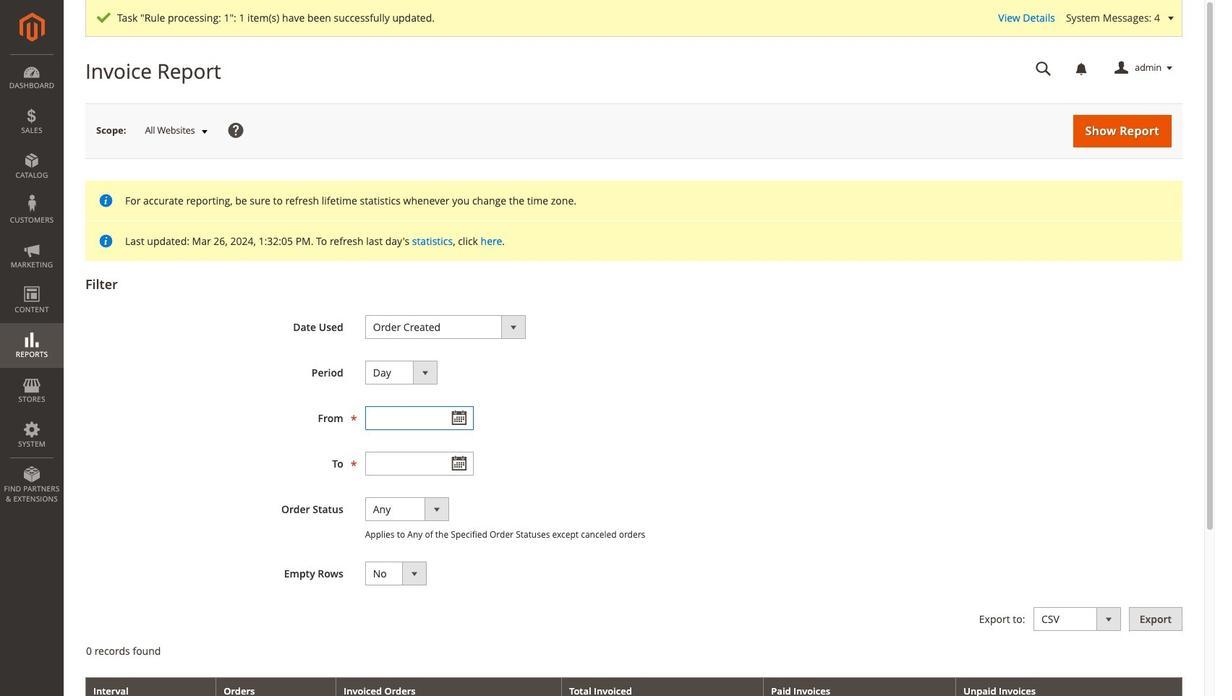 Task type: locate. For each thing, give the bounding box(es) containing it.
None text field
[[365, 407, 474, 431], [365, 452, 474, 476], [365, 407, 474, 431], [365, 452, 474, 476]]

None text field
[[1026, 56, 1062, 81]]

magento admin panel image
[[19, 12, 45, 42]]

menu bar
[[0, 54, 64, 512]]



